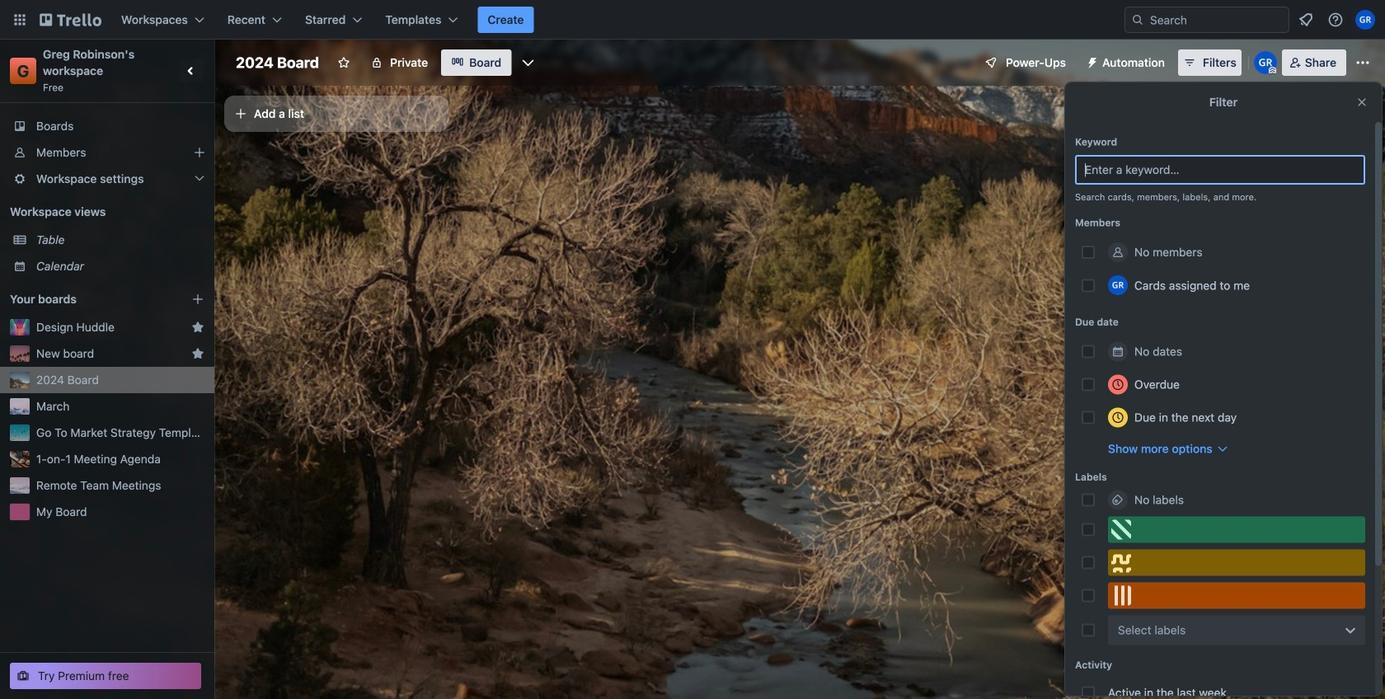 Task type: describe. For each thing, give the bounding box(es) containing it.
open information menu image
[[1328, 12, 1344, 28]]

Enter a keyword… text field
[[1076, 155, 1366, 185]]

workspace navigation collapse icon image
[[180, 59, 203, 82]]

this member is an admin of this board. image
[[1269, 67, 1277, 74]]

color: green, title: none element
[[1109, 517, 1366, 543]]

close popover image
[[1356, 96, 1369, 109]]

search image
[[1132, 13, 1145, 26]]

primary element
[[0, 0, 1386, 40]]

show menu image
[[1355, 54, 1372, 71]]

1 vertical spatial greg robinson (gregrobinson96) image
[[1254, 51, 1277, 74]]

customize views image
[[520, 54, 536, 71]]

2 starred icon image from the top
[[191, 347, 205, 360]]

your boards with 8 items element
[[10, 290, 167, 309]]

Search field
[[1125, 7, 1290, 33]]



Task type: locate. For each thing, give the bounding box(es) containing it.
starred icon image
[[191, 321, 205, 334], [191, 347, 205, 360]]

0 vertical spatial greg robinson (gregrobinson96) image
[[1356, 10, 1376, 30]]

1 vertical spatial starred icon image
[[191, 347, 205, 360]]

color: yellow, title: none element
[[1109, 550, 1366, 576]]

greg robinson (gregrobinson96) image right open information menu image
[[1356, 10, 1376, 30]]

0 vertical spatial starred icon image
[[191, 321, 205, 334]]

add board image
[[191, 293, 205, 306]]

0 horizontal spatial greg robinson (gregrobinson96) image
[[1254, 51, 1277, 74]]

1 starred icon image from the top
[[191, 321, 205, 334]]

1 horizontal spatial greg robinson (gregrobinson96) image
[[1356, 10, 1376, 30]]

back to home image
[[40, 7, 101, 33]]

greg robinson (gregrobinson96) image
[[1356, 10, 1376, 30], [1254, 51, 1277, 74]]

star or unstar board image
[[337, 56, 351, 69]]

sm image
[[1080, 49, 1103, 73]]

greg robinson (gregrobinson96) image down search field
[[1254, 51, 1277, 74]]

Board name text field
[[228, 49, 328, 76]]

color: orange, title: none element
[[1109, 583, 1366, 609]]

greg robinson (gregrobinson96) image
[[1109, 275, 1128, 295]]

0 notifications image
[[1297, 10, 1316, 30]]



Task type: vqa. For each thing, say whether or not it's contained in the screenshot.
a
no



